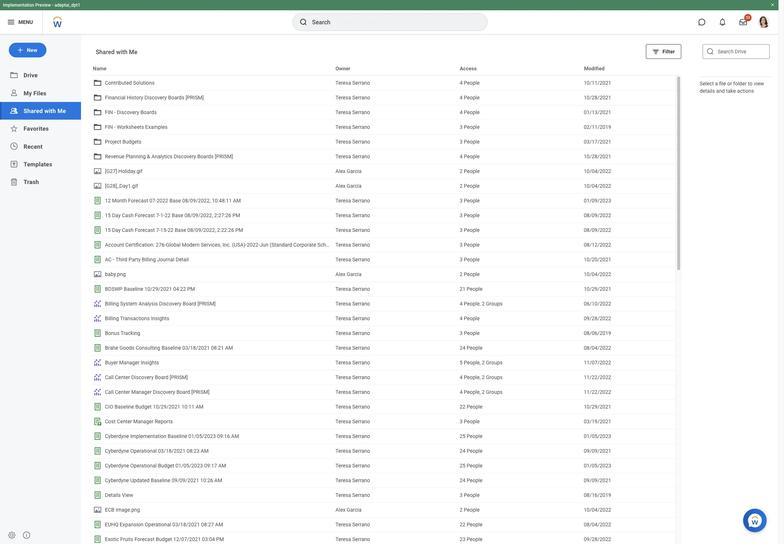 Task type: vqa. For each thing, say whether or not it's contained in the screenshot.


Task type: describe. For each thing, give the bounding box(es) containing it.
21 people link
[[460, 285, 578, 293]]

am right 10:11
[[196, 404, 204, 410]]

gear image
[[7, 532, 16, 540]]

row containing cyberdyne updated baseline 09/09/2021 10:26 am
[[90, 474, 676, 488]]

row containing cyberdyne operational  budget 01/05/2023 09:17 am
[[90, 459, 676, 474]]

22 inside 15 day cash forecast 7-15-22  base  08/09/2022, 2:22:26 pm link
[[168, 227, 174, 233]]

3 people for details view
[[460, 493, 480, 499]]

day for 15 day cash forecast 7-1-22  base  08/09/2022, 2:27:26 pm
[[112, 213, 121, 219]]

(standard
[[270, 242, 292, 248]]

08/04/2022 for 22 people
[[584, 522, 612, 528]]

[prism] up call center manager discovery board [prism]
[[170, 375, 188, 381]]

15 day cash forecast 7-15-22  base  08/09/2022, 2:22:26 pm
[[105, 227, 243, 233]]

teresa serrano for account certification: 276-global modern services, inc. (usa)-2022-jun (standard corporate schedule)-accrued liabilities & accounts payable 08/08/2022 10:34 am
[[336, 242, 370, 248]]

consulting
[[136, 345, 160, 351]]

row containing financial history discovery boards [prism]
[[90, 90, 676, 105]]

4 people, 2 groups link for billing system analysis discovery board [prism]
[[460, 300, 578, 308]]

fin for fin - discovery boards
[[105, 109, 113, 115]]

bdswp
[[105, 286, 123, 292]]

fin - discovery boards
[[105, 109, 157, 115]]

teresa serrano for bdswp baseline 10/29/2021 04:22 pm
[[336, 286, 370, 292]]

people for exotic fruits forecast budget 12/07/2021 03:04 pm
[[467, 537, 483, 543]]

row containing 15 day cash forecast 7-1-22  base  08/09/2022, 2:27:26 pm
[[90, 208, 676, 223]]

row containing billing system analysis discovery board [prism]
[[90, 297, 676, 311]]

teresa serrano for call center discovery board [prism]
[[336, 375, 370, 381]]

teresa for cyberdyne implementation baseline 01/05/2023 09:16 am
[[336, 434, 351, 440]]

teresa for contributed solutions
[[336, 80, 351, 86]]

teresa serrano for fin - discovery boards
[[336, 109, 370, 115]]

10/29/2021 up reports
[[153, 404, 180, 410]]

teresa serrano for revenue planning & analytics discovery boards [prism]
[[336, 154, 370, 160]]

4 for contributed solutions
[[460, 80, 463, 86]]

inc.
[[223, 242, 231, 248]]

revenue planning & analytics discovery boards [prism]
[[105, 154, 233, 160]]

preview
[[35, 3, 51, 8]]

01/05/2023 down 03/19/2021
[[584, 434, 612, 440]]

2 people link for ecb image.png
[[460, 506, 578, 515]]

23 people link
[[460, 536, 578, 544]]

people for project budgets
[[464, 139, 480, 145]]

0 vertical spatial 03/18/2021
[[182, 345, 210, 351]]

with inside item list region
[[116, 49, 128, 56]]

examples
[[145, 124, 168, 130]]

info image
[[22, 532, 31, 540]]

row containing 15 day cash forecast 7-15-22  base  08/09/2022, 2:22:26 pm
[[90, 223, 676, 238]]

bonus
[[105, 331, 120, 337]]

people for cyberdyne updated baseline 09/09/2021 10:26 am
[[467, 478, 483, 484]]

2022
[[157, 198, 168, 204]]

0 vertical spatial manager
[[119, 360, 140, 366]]

3 people link for 15 day cash forecast 7-1-22  base  08/09/2022, 2:27:26 pm
[[460, 212, 578, 220]]

teresa for buyer manager insights
[[336, 360, 351, 366]]

4 people for fin - discovery boards
[[460, 109, 480, 115]]

3 people link for fin - worksheets examples
[[460, 123, 578, 131]]

5 people, 2 groups
[[460, 360, 503, 366]]

base for 1-
[[172, 213, 183, 219]]

baby.png link
[[93, 270, 330, 279]]

baseline right consulting
[[162, 345, 181, 351]]

favorites
[[24, 125, 49, 132]]

22 people for 08/04/2022
[[460, 522, 483, 528]]

pm right the 04:22
[[187, 286, 195, 292]]

holiday.gif
[[118, 168, 143, 174]]

updated
[[130, 478, 150, 484]]

33
[[747, 15, 751, 20]]

4 for fin - discovery boards
[[460, 109, 463, 115]]

22 people link for 10/29/2021
[[460, 403, 578, 411]]

teresa serrano for buyer manager insights
[[336, 360, 370, 366]]

budget inside "exotic fruits forecast budget 12/07/2021 03:04 pm" "link"
[[156, 537, 172, 543]]

1 vertical spatial me
[[57, 108, 66, 115]]

to
[[749, 81, 753, 87]]

serrano for buyer manager insights
[[353, 360, 370, 366]]

22 inside 15 day cash forecast 7-1-22  base  08/09/2022, 2:27:26 pm link
[[165, 213, 171, 219]]

4 people for billing  transactions insights
[[460, 316, 480, 322]]

alex for [g27] holiday.gif
[[336, 168, 346, 174]]

discovery down solutions
[[145, 95, 167, 101]]

[g27] holiday.gif link
[[93, 167, 330, 176]]

21
[[460, 286, 466, 292]]

3 people link for bonus tracking
[[460, 330, 578, 338]]

row containing fin - discovery boards
[[90, 105, 676, 120]]

4 for billing system analysis discovery board [prism]
[[460, 301, 463, 307]]

people for bdswp baseline 10/29/2021 04:22 pm
[[467, 286, 483, 292]]

history
[[127, 95, 143, 101]]

clock image
[[10, 142, 18, 151]]

1 vertical spatial shared with me
[[24, 108, 66, 115]]

row containing project budgets
[[90, 135, 676, 149]]

forecast up certification:
[[135, 227, 155, 233]]

garcia for ecb image.png
[[347, 508, 362, 513]]

menu banner
[[0, 0, 779, 34]]

people for billing  transactions insights
[[464, 316, 480, 322]]

ecb image.png link
[[93, 506, 330, 515]]

12/07/2021
[[173, 537, 201, 543]]

09/09/2021 inside cyberdyne updated baseline 09/09/2021 10:26 am link
[[172, 478, 199, 484]]

discovery down the 04:22
[[159, 301, 182, 307]]

01/09/2023
[[584, 198, 612, 204]]

discovery inside 'link'
[[117, 109, 139, 115]]

star image
[[10, 124, 18, 133]]

or
[[728, 81, 733, 87]]

analysis
[[139, 301, 158, 307]]

details
[[700, 88, 716, 94]]

filter image
[[653, 48, 660, 55]]

teresa serrano cell for billing  transactions insights
[[333, 312, 457, 326]]

journal
[[157, 257, 175, 263]]

people for details view
[[464, 493, 480, 499]]

operational for 03/18/2021
[[130, 449, 157, 455]]

25 for cyberdyne operational  budget 01/05/2023 09:17 am
[[460, 463, 466, 469]]

ecb
[[105, 508, 115, 513]]

(usa)-
[[232, 242, 247, 248]]

3 people link for account certification: 276-global modern services, inc. (usa)-2022-jun (standard corporate schedule)-accrued liabilities & accounts payable 08/08/2022 10:34 am
[[460, 241, 578, 249]]

2:27:26
[[214, 213, 231, 219]]

08:21
[[211, 345, 224, 351]]

folder open image
[[10, 71, 18, 80]]

row containing bdswp baseline 10/29/2021 04:22 pm
[[90, 282, 676, 297]]

row containing baby.png
[[90, 267, 676, 282]]

3 people for 12 month forecast 07-2022  base  08/09/2022, 10:48:11 am
[[460, 198, 480, 204]]

teresa serrano for cyberdyne implementation baseline 01/05/2023 09:16 am
[[336, 434, 370, 440]]

serrano for cost center manager reports
[[353, 419, 370, 425]]

cyberdyne for cyberdyne operational  budget 01/05/2023 09:17 am
[[105, 463, 129, 469]]

2 horizontal spatial boards
[[198, 154, 214, 160]]

teresa serrano cell for details view
[[333, 489, 457, 503]]

2 24 people from the top
[[460, 449, 483, 455]]

0 vertical spatial base
[[170, 198, 181, 204]]

276-
[[156, 242, 166, 248]]

details
[[105, 493, 121, 499]]

forecast inside "link"
[[135, 537, 155, 543]]

search image
[[299, 18, 308, 27]]

4 people link for fin - discovery boards
[[460, 108, 578, 116]]

bonus tracking
[[105, 331, 140, 337]]

pm right 2:22:26
[[236, 227, 243, 233]]

grid inside item list region
[[90, 61, 682, 545]]

teresa serrano cell for buyer manager insights
[[333, 356, 457, 370]]

baseline down the cyberdyne operational  budget 01/05/2023 09:17 am
[[151, 478, 170, 484]]

cyberdyne operational 03/18/2021 08:23 am link
[[93, 447, 330, 456]]

2 people for [g27] holiday.gif
[[460, 168, 480, 174]]

08/12/2022
[[584, 242, 612, 248]]

row containing 12 month forecast 07-2022  base  08/09/2022, 10:48:11 am
[[90, 194, 676, 208]]

select
[[700, 81, 715, 87]]

teresa serrano cell for call center discovery board [prism]
[[333, 371, 457, 385]]

2 24 from the top
[[460, 449, 466, 455]]

buyer manager insights
[[105, 360, 159, 366]]

4 people, 2 groups link for call center discovery board [prism]
[[460, 374, 578, 382]]

user image
[[10, 89, 18, 97]]

teresa serrano for cyberdyne operational 03/18/2021 08:23 am
[[336, 449, 370, 455]]

cyberdyne operational  budget 01/05/2023 09:17 am
[[105, 463, 226, 469]]

fin - worksheets examples link
[[93, 123, 330, 132]]

operational inside euhq expansion operational 03/18/2021 08:27 am link
[[145, 522, 171, 528]]

teresa serrano for project budgets
[[336, 139, 370, 145]]

2 people link for [g28]_day1.gif
[[460, 182, 578, 190]]

call center discovery board [prism]
[[105, 375, 188, 381]]

teresa for 12 month forecast 07-2022  base  08/09/2022, 10:48:11 am
[[336, 198, 351, 204]]

alex for baby.png
[[336, 272, 346, 278]]

detail
[[176, 257, 189, 263]]

am right 10:48:11
[[233, 198, 241, 204]]

24 people link for am
[[460, 477, 578, 485]]

new
[[27, 47, 37, 53]]

center for call center discovery board [prism]
[[115, 375, 130, 381]]

project
[[105, 139, 121, 145]]

teresa serrano for fin - worksheets examples
[[336, 124, 370, 130]]

row containing exotic fruits forecast budget 12/07/2021 03:04 pm
[[90, 533, 676, 545]]

discovery down buyer manager insights
[[131, 375, 154, 381]]

3 for bonus tracking
[[460, 331, 463, 337]]

people for [g27] holiday.gif
[[464, 168, 480, 174]]

[g27]
[[105, 168, 117, 174]]

08/09/2022 for 15 day cash forecast 7-1-22  base  08/09/2022, 2:27:26 pm
[[584, 213, 612, 219]]

call center discovery board [prism] link
[[93, 373, 330, 382]]

7- for 15-
[[156, 227, 161, 233]]

10/11/2021
[[584, 80, 612, 86]]

my files button
[[24, 90, 46, 97]]

implementation inside cyberdyne implementation baseline 01/05/2023 09:16 am link
[[130, 434, 167, 440]]

cyberdyne implementation baseline 01/05/2023 09:16 am
[[105, 434, 239, 440]]

financial history discovery boards [prism] link
[[93, 93, 330, 102]]

3 for ac - third party billing journal detail
[[460, 257, 463, 263]]

teresa serrano cell for project budgets
[[333, 135, 457, 149]]

01/05/2023 inside cyberdyne operational  budget 01/05/2023 09:17 am link
[[176, 463, 203, 469]]

10/29/2021 up 03/19/2021
[[584, 404, 612, 410]]

5
[[460, 360, 463, 366]]

cash for 15 day cash forecast 7-1-22  base  08/09/2022, 2:27:26 pm
[[122, 213, 134, 219]]

euhq expansion operational 03/18/2021 08:27 am link
[[93, 521, 330, 530]]

teresa serrano cell for euhq expansion operational 03/18/2021 08:27 am
[[333, 518, 457, 532]]

row containing [g27] holiday.gif
[[90, 164, 676, 179]]

exotic fruits forecast budget 12/07/2021 03:04 pm
[[105, 537, 224, 543]]

worksheets
[[117, 124, 144, 130]]

teresa serrano for exotic fruits forecast budget 12/07/2021 03:04 pm
[[336, 537, 370, 543]]

row containing cyberdyne operational 03/18/2021 08:23 am
[[90, 444, 676, 459]]

am right 08:27
[[215, 522, 223, 528]]

name
[[93, 66, 107, 72]]

3 people for fin - worksheets examples
[[460, 124, 480, 130]]

teresa for 15 day cash forecast 7-15-22  base  08/09/2022, 2:22:26 pm
[[336, 227, 351, 233]]

4 people, 2 groups for billing system analysis discovery board [prism]
[[460, 301, 503, 307]]

workbook template image
[[93, 418, 102, 426]]

teresa serrano cell for cyberdyne implementation baseline 01/05/2023 09:16 am
[[333, 430, 457, 444]]

groups for call center manager discovery board [prism]
[[487, 390, 503, 396]]

01/05/2023 up 08/16/2019
[[584, 463, 612, 469]]

fin - discovery boards link
[[93, 108, 330, 117]]

baseline down reports
[[168, 434, 187, 440]]

people for cyberdyne operational  budget 01/05/2023 09:17 am
[[467, 463, 483, 469]]

row containing billing  transactions insights
[[90, 311, 676, 326]]

am right 08:23
[[201, 449, 209, 455]]

08/09/2022 for 15 day cash forecast 7-15-22  base  08/09/2022, 2:22:26 pm
[[584, 227, 612, 233]]

contributed solutions
[[105, 80, 155, 86]]

adeptai_dpt1
[[55, 3, 80, 8]]

bonus tracking link
[[93, 329, 330, 338]]

teresa for exotic fruits forecast budget 12/07/2021 03:04 pm
[[336, 537, 351, 543]]

liabilities
[[362, 242, 384, 248]]

- for ac - third party billing journal detail
[[113, 257, 114, 263]]

cio
[[105, 404, 113, 410]]

actions
[[738, 88, 755, 94]]

03:04
[[202, 537, 215, 543]]

jun
[[260, 242, 269, 248]]

exotic fruits forecast budget 12/07/2021 03:04 pm link
[[93, 536, 330, 544]]

billing system analysis discovery board [prism] link
[[93, 300, 330, 309]]

- inside menu banner
[[52, 3, 53, 8]]

people for 15 day cash forecast 7-15-22  base  08/09/2022, 2:22:26 pm
[[464, 227, 480, 233]]

5 people, 2 groups link
[[460, 359, 578, 367]]

row containing fin - worksheets examples
[[90, 120, 676, 135]]

item list region
[[81, 34, 691, 545]]

workbook template image
[[93, 418, 102, 426]]

serrano for cyberdyne updated baseline 09/09/2021 10:26 am
[[353, 478, 370, 484]]

- for fin - discovery boards
[[114, 109, 116, 115]]

alex garcia for [g28]_day1.gif
[[336, 183, 362, 189]]

15 day cash forecast 7-15-22  base  08/09/2022, 2:22:26 pm link
[[93, 226, 330, 235]]

brahe goods consulting baseline 03/18/2021 08:21 am link
[[93, 344, 330, 353]]

a
[[716, 81, 719, 87]]

23
[[460, 537, 466, 543]]

teresa serrano cell for bdswp baseline 10/29/2021 04:22 pm
[[333, 282, 457, 296]]

and
[[717, 88, 725, 94]]

11/22/2022 for call center manager discovery board [prism]
[[584, 390, 612, 396]]

transactions
[[120, 316, 150, 322]]

15-
[[161, 227, 168, 233]]

0 vertical spatial 08/09/2022,
[[182, 198, 211, 204]]

serrano for call center discovery board [prism]
[[353, 375, 370, 381]]

row containing euhq expansion operational 03/18/2021 08:27 am
[[90, 518, 676, 533]]

serrano for cyberdyne operational  budget 01/05/2023 09:17 am
[[353, 463, 370, 469]]

10/20/2021
[[584, 257, 612, 263]]

09:16
[[217, 434, 230, 440]]

teresa for revenue planning & analytics discovery boards [prism]
[[336, 154, 351, 160]]

people, for call center manager discovery board [prism]
[[464, 390, 481, 396]]

10/29/2021 up the 06/10/2022 in the right of the page
[[584, 286, 612, 292]]

teresa for euhq expansion operational 03/18/2021 08:27 am
[[336, 522, 351, 528]]



Task type: locate. For each thing, give the bounding box(es) containing it.
1 25 from the top
[[460, 434, 466, 440]]

10 serrano from the top
[[353, 242, 370, 248]]

1 vertical spatial 24 people link
[[460, 448, 578, 456]]

18 serrano from the top
[[353, 375, 370, 381]]

ac - third party billing journal detail
[[105, 257, 189, 263]]

22 teresa from the top
[[336, 434, 351, 440]]

4 people, 2 groups for call center discovery board [prism]
[[460, 375, 503, 381]]

1 vertical spatial 03/18/2021
[[158, 449, 186, 455]]

0 vertical spatial 25 people link
[[460, 433, 578, 441]]

alex garcia for [g27] holiday.gif
[[336, 168, 362, 174]]

1 horizontal spatial &
[[385, 242, 389, 248]]

center down buyer manager insights
[[115, 375, 130, 381]]

serrano for fin - worksheets examples
[[353, 124, 370, 130]]

0 vertical spatial 24
[[460, 345, 466, 351]]

14 serrano from the top
[[353, 316, 370, 322]]

budgets
[[123, 139, 142, 145]]

row containing contributed solutions
[[90, 76, 676, 90]]

03/19/2021
[[584, 419, 612, 425]]

2 alex from the top
[[336, 183, 346, 189]]

drive
[[24, 72, 38, 79]]

0 vertical spatial 24 people link
[[460, 344, 578, 352]]

2 vertical spatial 03/18/2021
[[173, 522, 200, 528]]

[prism] down the call center discovery board [prism] link
[[191, 390, 210, 396]]

0 vertical spatial 4 people, 2 groups
[[460, 301, 503, 307]]

am
[[233, 198, 241, 204], [475, 242, 483, 248], [225, 345, 233, 351], [196, 404, 204, 410], [231, 434, 239, 440], [201, 449, 209, 455], [218, 463, 226, 469], [215, 478, 222, 484], [215, 522, 223, 528]]

brahe
[[105, 345, 118, 351]]

plus image
[[17, 46, 24, 54]]

15 teresa from the top
[[336, 331, 351, 337]]

teresa for bdswp baseline 10/29/2021 04:22 pm
[[336, 286, 351, 292]]

08/04/2022 down 08/16/2019
[[584, 522, 612, 528]]

ac - third party billing journal detail link
[[93, 255, 330, 264]]

row
[[90, 61, 682, 76], [90, 76, 676, 90], [90, 90, 676, 105], [90, 105, 676, 120], [90, 120, 676, 135], [90, 135, 676, 149], [90, 149, 676, 164], [90, 164, 676, 179], [90, 179, 676, 194], [90, 194, 676, 208], [90, 208, 676, 223], [90, 223, 676, 238], [90, 238, 676, 253], [90, 253, 676, 267], [90, 267, 676, 282], [90, 282, 676, 297], [90, 297, 676, 311], [90, 311, 676, 326], [90, 326, 676, 341], [90, 341, 676, 356], [90, 356, 676, 370], [90, 370, 676, 385], [90, 385, 676, 400], [90, 400, 676, 415], [90, 415, 676, 429], [90, 429, 676, 444], [90, 444, 676, 459], [90, 459, 676, 474], [90, 474, 676, 488], [90, 488, 676, 503], [90, 503, 676, 518], [90, 518, 676, 533], [90, 533, 676, 545]]

4 people, 2 groups link for call center manager discovery board [prism]
[[460, 389, 578, 397]]

cyberdyne operational  budget 01/05/2023 09:17 am link
[[93, 462, 330, 471]]

- up project
[[114, 124, 116, 130]]

10 3 from the top
[[460, 493, 463, 499]]

operational up the cyberdyne operational  budget 01/05/2023 09:17 am
[[130, 449, 157, 455]]

10/28/2021
[[584, 95, 612, 101], [584, 154, 612, 160]]

board
[[183, 301, 196, 307], [155, 375, 169, 381], [177, 390, 190, 396]]

08/09/2022 up 08/12/2022
[[584, 227, 612, 233]]

3 3 people link from the top
[[460, 197, 578, 205]]

1 vertical spatial 7-
[[156, 227, 161, 233]]

3 people link for 15 day cash forecast 7-15-22  base  08/09/2022, 2:22:26 pm
[[460, 226, 578, 234]]

trash
[[24, 179, 39, 186]]

justify image
[[7, 18, 15, 27]]

reports
[[155, 419, 173, 425]]

people for euhq expansion operational 03/18/2021 08:27 am
[[467, 522, 483, 528]]

teresa serrano cell for cio baseline budget 10/29/2021 10:11 am
[[333, 400, 457, 414]]

teresa serrano cell for contributed solutions
[[333, 76, 457, 90]]

third
[[116, 257, 127, 263]]

1 vertical spatial boards
[[141, 109, 157, 115]]

0 horizontal spatial implementation
[[3, 3, 34, 8]]

row containing call center manager discovery board [prism]
[[90, 385, 676, 400]]

1 vertical spatial insights
[[141, 360, 159, 366]]

operational
[[130, 449, 157, 455], [130, 463, 157, 469], [145, 522, 171, 528]]

24 people link for 08:21
[[460, 344, 578, 352]]

pm inside "link"
[[216, 537, 224, 543]]

base right 1-
[[172, 213, 183, 219]]

bdswp baseline 10/29/2021 04:22 pm
[[105, 286, 195, 292]]

4 people link for contributed solutions
[[460, 79, 578, 87]]

03/18/2021 down cyberdyne implementation baseline 01/05/2023 09:16 am
[[158, 449, 186, 455]]

boards inside 'link'
[[141, 109, 157, 115]]

with up contributed
[[116, 49, 128, 56]]

row containing revenue planning & analytics discovery boards [prism]
[[90, 149, 676, 164]]

teresa serrano for cost center manager reports
[[336, 419, 370, 425]]

row containing name
[[90, 61, 682, 76]]

0 vertical spatial 22 people
[[460, 404, 483, 410]]

1 25 people link from the top
[[460, 433, 578, 441]]

me
[[129, 49, 138, 56], [57, 108, 66, 115]]

& inside revenue planning & analytics discovery boards [prism] link
[[147, 154, 150, 160]]

19 teresa serrano from the top
[[336, 390, 370, 396]]

1 fin from the top
[[105, 109, 113, 115]]

1 horizontal spatial shared with me
[[96, 49, 138, 56]]

09/09/2021 left 10:26
[[172, 478, 199, 484]]

budget down euhq expansion operational 03/18/2021 08:27 am
[[156, 537, 172, 543]]

23 serrano from the top
[[353, 449, 370, 455]]

3 people, from the top
[[464, 375, 481, 381]]

7 teresa from the top
[[336, 198, 351, 204]]

09/09/2021
[[584, 449, 612, 455], [172, 478, 199, 484], [584, 478, 612, 484]]

budget inside the cio baseline budget 10/29/2021 10:11 am link
[[135, 404, 152, 410]]

08/09/2022 down 01/09/2023
[[584, 213, 612, 219]]

15
[[105, 213, 111, 219], [105, 227, 111, 233]]

teresa serrano cell for 15 day cash forecast 7-1-22  base  08/09/2022, 2:27:26 pm
[[333, 209, 457, 223]]

23 teresa from the top
[[336, 449, 351, 455]]

garcia for [g28]_day1.gif
[[347, 183, 362, 189]]

1 vertical spatial &
[[385, 242, 389, 248]]

8 row from the top
[[90, 164, 676, 179]]

2 vertical spatial center
[[117, 419, 132, 425]]

operational inside cyberdyne operational 03/18/2021 08:23 am link
[[130, 449, 157, 455]]

[prism] down bdswp baseline 10/29/2021 04:22 pm link
[[198, 301, 216, 307]]

3 for 15 day cash forecast 7-15-22  base  08/09/2022, 2:22:26 pm
[[460, 227, 463, 233]]

0 vertical spatial budget
[[135, 404, 152, 410]]

0 horizontal spatial shared
[[24, 108, 43, 115]]

1 vertical spatial 4 people, 2 groups link
[[460, 374, 578, 382]]

new button
[[9, 43, 47, 58]]

1 vertical spatial board
[[155, 375, 169, 381]]

discovery up cio baseline budget 10/29/2021 10:11 am
[[153, 390, 175, 396]]

fin up project
[[105, 124, 113, 130]]

18 teresa serrano from the top
[[336, 375, 370, 381]]

22 teresa serrano cell from the top
[[333, 430, 457, 444]]

0 vertical spatial operational
[[130, 449, 157, 455]]

people for 15 day cash forecast 7-1-22  base  08/09/2022, 2:27:26 pm
[[464, 213, 480, 219]]

cash down month on the top left of page
[[122, 213, 134, 219]]

8 3 people from the top
[[460, 331, 480, 337]]

row containing account certification: 276-global modern services, inc. (usa)-2022-jun (standard corporate schedule)-accrued liabilities & accounts payable 08/08/2022 10:34 am
[[90, 238, 676, 253]]

teresa serrano cell for cyberdyne operational 03/18/2021 08:23 am
[[333, 445, 457, 459]]

workbook image
[[93, 196, 102, 205], [93, 211, 102, 220], [93, 255, 102, 264], [93, 255, 102, 264], [93, 285, 102, 294], [93, 344, 102, 353], [93, 344, 102, 353], [93, 403, 102, 412], [93, 432, 102, 441], [93, 462, 102, 471], [93, 462, 102, 471], [93, 477, 102, 485], [93, 477, 102, 485], [93, 491, 102, 500], [93, 521, 102, 530], [93, 521, 102, 530], [93, 536, 102, 544]]

base for 15-
[[175, 227, 186, 233]]

0 vertical spatial me
[[129, 49, 138, 56]]

11 row from the top
[[90, 208, 676, 223]]

alex garcia cell for ecb image.png
[[333, 504, 457, 518]]

manager for reports
[[133, 419, 154, 425]]

- right ac
[[113, 257, 114, 263]]

7- for 1-
[[156, 213, 161, 219]]

0 vertical spatial boards
[[168, 95, 184, 101]]

1 vertical spatial 10/28/2021
[[584, 154, 612, 160]]

manager down cio baseline budget 10/29/2021 10:11 am
[[133, 419, 154, 425]]

1 alex garcia cell from the top
[[333, 164, 457, 178]]

09/09/2021 up 08/16/2019
[[584, 478, 612, 484]]

0 vertical spatial 7-
[[156, 213, 161, 219]]

serrano for revenue planning & analytics discovery boards [prism]
[[353, 154, 370, 160]]

row containing bonus tracking
[[90, 326, 676, 341]]

trash image
[[10, 178, 18, 187]]

- for fin - worksheets examples
[[114, 124, 116, 130]]

3 people for project budgets
[[460, 139, 480, 145]]

implementation inside menu banner
[[3, 3, 34, 8]]

[prism] down project budgets link on the left top
[[215, 154, 233, 160]]

0 vertical spatial 25
[[460, 434, 466, 440]]

0 vertical spatial shared with me
[[96, 49, 138, 56]]

3 24 people from the top
[[460, 478, 483, 484]]

2 vertical spatial 4 people, 2 groups link
[[460, 389, 578, 397]]

4 people
[[460, 80, 480, 86], [460, 95, 480, 101], [460, 109, 480, 115], [460, 154, 480, 160], [460, 316, 480, 322]]

inbox large image
[[740, 18, 748, 26]]

project budgets link
[[93, 137, 330, 146]]

[g28]_day1.gif link
[[93, 182, 330, 191]]

financial
[[105, 95, 126, 101]]

4 people for contributed solutions
[[460, 80, 480, 86]]

20 row from the top
[[90, 341, 676, 356]]

03/18/2021 up "12/07/2021" at left
[[173, 522, 200, 528]]

13 row from the top
[[90, 238, 676, 253]]

modern
[[182, 242, 200, 248]]

24 for 08:21
[[460, 345, 466, 351]]

people, inside 5 people, 2 groups link
[[464, 360, 481, 366]]

with down files
[[44, 108, 56, 115]]

2 4 people, 2 groups from the top
[[460, 375, 503, 381]]

workbook image
[[93, 196, 102, 205], [93, 211, 102, 220], [93, 226, 102, 235], [93, 226, 102, 235], [93, 241, 102, 250], [93, 241, 102, 250], [93, 285, 102, 294], [93, 329, 102, 338], [93, 329, 102, 338], [93, 403, 102, 412], [93, 432, 102, 441], [93, 447, 102, 456], [93, 447, 102, 456], [93, 491, 102, 500], [93, 536, 102, 544]]

7 4 from the top
[[460, 375, 463, 381]]

1 vertical spatial 09/28/2022
[[584, 537, 612, 543]]

row containing details view
[[90, 488, 676, 503]]

cash up certification:
[[122, 227, 134, 233]]

base
[[170, 198, 181, 204], [172, 213, 183, 219], [175, 227, 186, 233]]

4 people, from the top
[[464, 390, 481, 396]]

4 people for financial history discovery boards [prism]
[[460, 95, 480, 101]]

serrano for 15 day cash forecast 7-15-22  base  08/09/2022, 2:22:26 pm
[[353, 227, 370, 233]]

10/28/2021 down 10/11/2021
[[584, 95, 612, 101]]

33 row from the top
[[90, 533, 676, 545]]

8 4 from the top
[[460, 390, 463, 396]]

1 vertical spatial 25 people link
[[460, 462, 578, 470]]

ac
[[105, 257, 112, 263]]

1 vertical spatial operational
[[130, 463, 157, 469]]

teresa serrano for ac - third party billing journal detail
[[336, 257, 370, 263]]

serrano for cyberdyne operational 03/18/2021 08:23 am
[[353, 449, 370, 455]]

16 teresa from the top
[[336, 345, 351, 351]]

2 vertical spatial base
[[175, 227, 186, 233]]

1 vertical spatial 22 people
[[460, 522, 483, 528]]

1-
[[161, 213, 165, 219]]

3 3 people from the top
[[460, 198, 480, 204]]

12
[[105, 198, 111, 204]]

board up call center manager discovery board [prism]
[[155, 375, 169, 381]]

fin down financial
[[105, 109, 113, 115]]

cash inside 15 day cash forecast 7-15-22  base  08/09/2022, 2:22:26 pm link
[[122, 227, 134, 233]]

manager down goods
[[119, 360, 140, 366]]

budget inside cyberdyne operational  budget 01/05/2023 09:17 am link
[[158, 463, 174, 469]]

08/04/2022 up 11/07/2022
[[584, 345, 612, 351]]

forecast left 07-
[[128, 198, 148, 204]]

21 teresa from the top
[[336, 419, 351, 425]]

9 3 from the top
[[460, 419, 463, 425]]

my
[[24, 90, 32, 97]]

0 vertical spatial 10/28/2021
[[584, 95, 612, 101]]

25 people link for cyberdyne operational  budget 01/05/2023 09:17 am
[[460, 462, 578, 470]]

shared down my files
[[24, 108, 43, 115]]

1 vertical spatial 4 people, 2 groups
[[460, 375, 503, 381]]

brahe goods consulting baseline 03/18/2021 08:21 am
[[105, 345, 233, 351]]

0 vertical spatial day
[[112, 213, 121, 219]]

18 teresa from the top
[[336, 375, 351, 381]]

09/28/2022 for 23 people
[[584, 537, 612, 543]]

manager
[[119, 360, 140, 366], [131, 390, 152, 396], [133, 419, 154, 425]]

1 garcia from the top
[[347, 168, 362, 174]]

15 teresa serrano from the top
[[336, 331, 370, 337]]

0 vertical spatial board
[[183, 301, 196, 307]]

0 vertical spatial &
[[147, 154, 150, 160]]

1 vertical spatial 11/22/2022
[[584, 390, 612, 396]]

0 vertical spatial 4 people, 2 groups link
[[460, 300, 578, 308]]

close environment banner image
[[771, 3, 776, 7]]

cost
[[105, 419, 116, 425]]

notifications large image
[[720, 18, 727, 26]]

1 08/04/2022 from the top
[[584, 345, 612, 351]]

teresa serrano for cyberdyne updated baseline 09/09/2021 10:26 am
[[336, 478, 370, 484]]

0 horizontal spatial with
[[44, 108, 56, 115]]

shared with me image
[[10, 106, 18, 115]]

0 vertical spatial 09/28/2022
[[584, 316, 612, 322]]

people for ac - third party billing journal detail
[[464, 257, 480, 263]]

me inside item list region
[[129, 49, 138, 56]]

call center manager discovery board [prism]
[[105, 390, 210, 396]]

discovery board image
[[93, 314, 102, 323], [93, 314, 102, 323], [93, 359, 102, 368], [93, 373, 102, 382], [93, 388, 102, 397], [93, 388, 102, 397]]

0 vertical spatial 11/22/2022
[[584, 375, 612, 381]]

03/18/2021 up buyer manager insights link
[[182, 345, 210, 351]]

billing right party
[[142, 257, 156, 263]]

3 people for 15 day cash forecast 7-1-22  base  08/09/2022, 2:27:26 pm
[[460, 213, 480, 219]]

2 groups from the top
[[487, 360, 503, 366]]

account
[[105, 242, 124, 248]]

2 08/09/2022 from the top
[[584, 227, 612, 233]]

center right the cost
[[117, 419, 132, 425]]

22 people
[[460, 404, 483, 410], [460, 522, 483, 528]]

alex garcia cell
[[333, 164, 457, 178], [333, 179, 457, 193], [333, 268, 457, 282], [333, 504, 457, 518]]

2
[[460, 168, 463, 174], [460, 183, 463, 189], [460, 272, 463, 278], [482, 301, 485, 307], [482, 360, 485, 366], [482, 375, 485, 381], [482, 390, 485, 396], [460, 508, 463, 513]]

folder image
[[93, 108, 102, 117], [93, 108, 102, 117], [93, 123, 102, 132], [93, 123, 102, 132], [93, 137, 102, 146], [93, 152, 102, 161]]

1 vertical spatial implementation
[[130, 434, 167, 440]]

discovery right analytics
[[174, 154, 196, 160]]

25 people for cyberdyne operational  budget 01/05/2023 09:17 am
[[460, 463, 483, 469]]

2 4 people from the top
[[460, 95, 480, 101]]

teresa serrano for 15 day cash forecast 7-15-22  base  08/09/2022, 2:22:26 pm
[[336, 227, 370, 233]]

search image
[[707, 47, 715, 56]]

2 vertical spatial 24 people
[[460, 478, 483, 484]]

20 serrano from the top
[[353, 404, 370, 410]]

3 people for account certification: 276-global modern services, inc. (usa)-2022-jun (standard corporate schedule)-accrued liabilities & accounts payable 08/08/2022 10:34 am
[[460, 242, 480, 248]]

4 3 people from the top
[[460, 213, 480, 219]]

5 4 from the top
[[460, 301, 463, 307]]

25 teresa serrano from the top
[[336, 478, 370, 484]]

1 vertical spatial shared
[[24, 108, 43, 115]]

menu
[[18, 19, 33, 25]]

2 25 people link from the top
[[460, 462, 578, 470]]

1 vertical spatial budget
[[158, 463, 174, 469]]

1 vertical spatial 25
[[460, 463, 466, 469]]

teresa for fin - worksheets examples
[[336, 124, 351, 130]]

people for revenue planning & analytics discovery boards [prism]
[[464, 154, 480, 160]]

02/11/2019
[[584, 124, 612, 130]]

call up cio
[[105, 390, 114, 396]]

1 2 people link from the top
[[460, 167, 578, 175]]

cyberdyne implementation baseline 01/05/2023 09:16 am link
[[93, 432, 330, 441]]

15 serrano from the top
[[353, 331, 370, 337]]

10 teresa serrano cell from the top
[[333, 238, 457, 252]]

0 vertical spatial cash
[[122, 213, 134, 219]]

insights down consulting
[[141, 360, 159, 366]]

alex garcia
[[336, 168, 362, 174], [336, 183, 362, 189], [336, 272, 362, 278], [336, 508, 362, 513]]

2 4 from the top
[[460, 95, 463, 101]]

30 row from the top
[[90, 488, 676, 503]]

row containing cost center manager reports
[[90, 415, 676, 429]]

baseline right cio
[[115, 404, 134, 410]]

- right "preview"
[[52, 3, 53, 8]]

0 vertical spatial shared
[[96, 49, 115, 56]]

3 teresa from the top
[[336, 109, 351, 115]]

0 vertical spatial 24 people
[[460, 345, 483, 351]]

contributed solutions link
[[93, 79, 330, 87]]

party
[[129, 257, 141, 263]]

boards for financial history discovery boards [prism]
[[168, 95, 184, 101]]

operational inside cyberdyne operational  budget 01/05/2023 09:17 am link
[[130, 463, 157, 469]]

teresa serrano for call center manager discovery board [prism]
[[336, 390, 370, 396]]

billing for system
[[105, 301, 119, 307]]

01/05/2023 down 08:23
[[176, 463, 203, 469]]

0 horizontal spatial &
[[147, 154, 150, 160]]

am right 10:26
[[215, 478, 222, 484]]

serrano for 12 month forecast 07-2022  base  08/09/2022, 10:48:11 am
[[353, 198, 370, 204]]

1 vertical spatial center
[[115, 390, 130, 396]]

am right 09:17
[[218, 463, 226, 469]]

20 teresa serrano from the top
[[336, 404, 370, 410]]

10:26
[[200, 478, 213, 484]]

1 vertical spatial 24
[[460, 449, 466, 455]]

3 people link
[[460, 123, 578, 131], [460, 138, 578, 146], [460, 197, 578, 205], [460, 212, 578, 220], [460, 226, 578, 234], [460, 241, 578, 249], [460, 256, 578, 264], [460, 330, 578, 338], [460, 418, 578, 426], [460, 492, 578, 500]]

25 for cyberdyne implementation baseline 01/05/2023 09:16 am
[[460, 434, 466, 440]]

folder image
[[93, 79, 102, 87], [93, 79, 102, 87], [93, 93, 102, 102], [93, 93, 102, 102], [93, 137, 102, 146], [93, 152, 102, 161]]

teresa serrano cell for 15 day cash forecast 7-15-22  base  08/09/2022, 2:22:26 pm
[[333, 223, 457, 237]]

03/17/2021
[[584, 139, 612, 145]]

billing
[[142, 257, 156, 263], [105, 301, 119, 307], [105, 316, 119, 322]]

baseline up system
[[124, 286, 143, 292]]

view
[[122, 493, 133, 499]]

document image
[[93, 167, 102, 176], [93, 167, 102, 176], [93, 182, 102, 191], [93, 182, 102, 191], [93, 270, 102, 279], [93, 270, 102, 279], [93, 506, 102, 515], [93, 506, 102, 515]]

1 vertical spatial 08/09/2022,
[[185, 213, 213, 219]]

revenue planning & analytics discovery boards [prism] link
[[93, 152, 330, 161]]

& right planning
[[147, 154, 150, 160]]

2 2 people from the top
[[460, 183, 480, 189]]

1 horizontal spatial with
[[116, 49, 128, 56]]

center down call center discovery board [prism]
[[115, 390, 130, 396]]

3 teresa serrano cell from the top
[[333, 105, 457, 119]]

row containing buyer manager insights
[[90, 356, 676, 370]]

& inside account certification: 276-global modern services, inc. (usa)-2022-jun (standard corporate schedule)-accrued liabilities & accounts payable 08/08/2022 10:34 am 'link'
[[385, 242, 389, 248]]

0 horizontal spatial me
[[57, 108, 66, 115]]

3 alex garcia cell from the top
[[333, 268, 457, 282]]

grid
[[90, 61, 682, 545]]

4 people, 2 groups link
[[460, 300, 578, 308], [460, 374, 578, 382], [460, 389, 578, 397]]

11/07/2022
[[584, 360, 612, 366]]

teresa serrano for 15 day cash forecast 7-1-22  base  08/09/2022, 2:27:26 pm
[[336, 213, 370, 219]]

4 people, 2 groups
[[460, 301, 503, 307], [460, 375, 503, 381], [460, 390, 503, 396]]

1 vertical spatial 25 people
[[460, 463, 483, 469]]

cio baseline budget 10/29/2021 10:11 am
[[105, 404, 204, 410]]

account certification: 276-global modern services, inc. (usa)-2022-jun (standard corporate schedule)-accrued liabilities & accounts payable 08/08/2022 10:34 am link
[[93, 241, 483, 250]]

32 row from the top
[[90, 518, 676, 533]]

2 fin from the top
[[105, 124, 113, 130]]

2 2 people link from the top
[[460, 182, 578, 190]]

folder image for project budgets
[[93, 137, 102, 146]]

discovery up "worksheets" at the left top of page
[[117, 109, 139, 115]]

12 teresa from the top
[[336, 286, 351, 292]]

6 3 people from the top
[[460, 242, 480, 248]]

2 teresa serrano cell from the top
[[333, 91, 457, 105]]

2 people, from the top
[[464, 360, 481, 366]]

people for contributed solutions
[[464, 80, 480, 86]]

20 teresa from the top
[[336, 404, 351, 410]]

08/08/2022
[[432, 242, 460, 248]]

0 vertical spatial fin
[[105, 109, 113, 115]]

forecast right fruits
[[135, 537, 155, 543]]

4 10/04/2022 from the top
[[584, 508, 612, 513]]

am inside 'link'
[[475, 242, 483, 248]]

0 vertical spatial 15
[[105, 213, 111, 219]]

exotic
[[105, 537, 119, 543]]

operational up exotic fruits forecast budget 12/07/2021 03:04 pm
[[145, 522, 171, 528]]

4 for call center manager discovery board [prism]
[[460, 390, 463, 396]]

6 serrano from the top
[[353, 154, 370, 160]]

implementation up cyberdyne operational 03/18/2021 08:23 am
[[130, 434, 167, 440]]

alex garcia cell for [g27] holiday.gif
[[333, 164, 457, 178]]

5 teresa serrano cell from the top
[[333, 135, 457, 149]]

08/09/2022, up services,
[[188, 227, 216, 233]]

4 for revenue planning & analytics discovery boards [prism]
[[460, 154, 463, 160]]

15 up account
[[105, 227, 111, 233]]

2 10/28/2021 from the top
[[584, 154, 612, 160]]

0 vertical spatial with
[[116, 49, 128, 56]]

08/09/2022, up 15 day cash forecast 7-1-22  base  08/09/2022, 2:27:26 pm link
[[182, 198, 211, 204]]

17 serrano from the top
[[353, 360, 370, 366]]

day down month on the top left of page
[[112, 213, 121, 219]]

am right 10:34
[[475, 242, 483, 248]]

24 for am
[[460, 478, 466, 484]]

row containing ecb image.png
[[90, 503, 676, 518]]

4 garcia from the top
[[347, 508, 362, 513]]

2 alex garcia from the top
[[336, 183, 362, 189]]

0 horizontal spatial shared with me
[[24, 108, 66, 115]]

search drive field
[[703, 44, 770, 59]]

fruits
[[120, 537, 133, 543]]

Search Workday  search field
[[312, 14, 472, 30]]

am right 08:21
[[225, 345, 233, 351]]

10/29/2021 up billing system analysis discovery board [prism]
[[145, 286, 172, 292]]

groups
[[487, 301, 503, 307], [487, 360, 503, 366], [487, 375, 503, 381], [487, 390, 503, 396]]

ecb image.png
[[105, 508, 140, 513]]

forecast down 07-
[[135, 213, 155, 219]]

0 vertical spatial 22 people link
[[460, 403, 578, 411]]

operational up updated
[[130, 463, 157, 469]]

budget up cost center manager reports
[[135, 404, 152, 410]]

0 vertical spatial 08/09/2022
[[584, 213, 612, 219]]

expansion
[[120, 522, 144, 528]]

12 serrano from the top
[[353, 286, 370, 292]]

teresa serrano cell for call center manager discovery board [prism]
[[333, 386, 457, 400]]

15 teresa serrano cell from the top
[[333, 327, 457, 341]]

1 vertical spatial manager
[[131, 390, 152, 396]]

21 teresa serrano from the top
[[336, 419, 370, 425]]

1 10/28/2021 from the top
[[584, 95, 612, 101]]

1 vertical spatial call
[[105, 390, 114, 396]]

pm right the 2:27:26
[[233, 213, 240, 219]]

row containing ac - third party billing journal detail
[[90, 253, 676, 267]]

fin inside 'link'
[[105, 109, 113, 115]]

2 24 people link from the top
[[460, 448, 578, 456]]

3 for project budgets
[[460, 139, 463, 145]]

21 people
[[460, 286, 483, 292]]

1 11/22/2022 from the top
[[584, 375, 612, 381]]

alex garcia cell for [g28]_day1.gif
[[333, 179, 457, 193]]

profile logan mcneil image
[[759, 16, 770, 30]]

1 teresa from the top
[[336, 80, 351, 86]]

folder image for project
[[93, 137, 102, 146]]

base right 2022
[[170, 198, 181, 204]]

27 serrano from the top
[[353, 522, 370, 528]]

09/28/2022
[[584, 316, 612, 322], [584, 537, 612, 543]]

28 teresa serrano from the top
[[336, 537, 370, 543]]

shared up name
[[96, 49, 115, 56]]

08/09/2022, down the 12 month forecast 07-2022  base  08/09/2022, 10:48:11 am link
[[185, 213, 213, 219]]

01/13/2021
[[584, 109, 612, 115]]

3 serrano from the top
[[353, 109, 370, 115]]

& left the accounts
[[385, 242, 389, 248]]

call center manager discovery board [prism] link
[[93, 388, 330, 397]]

01/05/2023 up 08:23
[[189, 434, 216, 440]]

25 row from the top
[[90, 415, 676, 429]]

1 vertical spatial 08/09/2022
[[584, 227, 612, 233]]

15 for 15 day cash forecast 7-1-22  base  08/09/2022, 2:27:26 pm
[[105, 213, 111, 219]]

0 vertical spatial billing
[[142, 257, 156, 263]]

10/04/2022 for baby.png
[[584, 272, 612, 278]]

billing up bonus
[[105, 316, 119, 322]]

2 vertical spatial 08/09/2022,
[[188, 227, 216, 233]]

base right '15-'
[[175, 227, 186, 233]]

am right 09:16
[[231, 434, 239, 440]]

- down financial
[[114, 109, 116, 115]]

- inside 'link'
[[114, 109, 116, 115]]

1 vertical spatial base
[[172, 213, 183, 219]]

01/05/2023 inside cyberdyne implementation baseline 01/05/2023 09:16 am link
[[189, 434, 216, 440]]

teresa serrano cell
[[333, 76, 457, 90], [333, 91, 457, 105], [333, 105, 457, 119], [333, 120, 457, 134], [333, 135, 457, 149], [333, 150, 457, 164], [333, 194, 457, 208], [333, 209, 457, 223], [333, 223, 457, 237], [333, 238, 457, 252], [333, 253, 457, 267], [333, 282, 457, 296], [333, 297, 457, 311], [333, 312, 457, 326], [333, 327, 457, 341], [333, 341, 457, 355], [333, 356, 457, 370], [333, 371, 457, 385], [333, 386, 457, 400], [333, 400, 457, 414], [333, 415, 457, 429], [333, 430, 457, 444], [333, 445, 457, 459], [333, 459, 457, 473], [333, 474, 457, 488], [333, 489, 457, 503], [333, 518, 457, 532], [333, 533, 457, 545]]

3 groups from the top
[[487, 375, 503, 381]]

7- down 2022
[[156, 213, 161, 219]]

grid containing name
[[90, 61, 682, 545]]

center for call center manager discovery board [prism]
[[115, 390, 130, 396]]

row containing call center discovery board [prism]
[[90, 370, 676, 385]]

4 people, 2 groups for call center manager discovery board [prism]
[[460, 390, 503, 396]]

2:22:26
[[217, 227, 234, 233]]

28 row from the top
[[90, 459, 676, 474]]

1 vertical spatial with
[[44, 108, 56, 115]]

09/09/2021 for am
[[584, 449, 612, 455]]

13 teresa from the top
[[336, 301, 351, 307]]

teresa serrano for details view
[[336, 493, 370, 499]]

1 horizontal spatial boards
[[168, 95, 184, 101]]

2022-
[[247, 242, 260, 248]]

4 teresa serrano cell from the top
[[333, 120, 457, 134]]

2 vertical spatial boards
[[198, 154, 214, 160]]

serrano for call center manager discovery board [prism]
[[353, 390, 370, 396]]

2 25 people from the top
[[460, 463, 483, 469]]

1 vertical spatial 08/04/2022
[[584, 522, 612, 528]]

10/28/2021 down 03/17/2021
[[584, 154, 612, 160]]

22 people for 10/29/2021
[[460, 404, 483, 410]]

10/29/2021
[[145, 286, 172, 292], [584, 286, 612, 292], [153, 404, 180, 410], [584, 404, 612, 410]]

0 horizontal spatial boards
[[141, 109, 157, 115]]

teresa serrano cell for 12 month forecast 07-2022  base  08/09/2022, 10:48:11 am
[[333, 194, 457, 208]]

teresa serrano cell for account certification: 276-global modern services, inc. (usa)-2022-jun (standard corporate schedule)-accrued liabilities & accounts payable 08/08/2022 10:34 am
[[333, 238, 457, 252]]

implementation up menu "dropdown button"
[[3, 3, 34, 8]]

pm right 03:04
[[216, 537, 224, 543]]

teresa for details view
[[336, 493, 351, 499]]

2 vertical spatial billing
[[105, 316, 119, 322]]

1 vertical spatial billing
[[105, 301, 119, 307]]

22 row from the top
[[90, 370, 676, 385]]

2 vertical spatial 4 people, 2 groups
[[460, 390, 503, 396]]

2 call from the top
[[105, 390, 114, 396]]

row containing cio baseline budget 10/29/2021 10:11 am
[[90, 400, 676, 415]]

25 teresa serrano cell from the top
[[333, 474, 457, 488]]

1 vertical spatial day
[[112, 227, 121, 233]]

2 people for baby.png
[[460, 272, 480, 278]]

month
[[112, 198, 127, 204]]

shared
[[96, 49, 115, 56], [24, 108, 43, 115]]

[prism] up fin - discovery boards 'link'
[[186, 95, 204, 101]]

15 down 12
[[105, 213, 111, 219]]

menu button
[[0, 10, 42, 34]]

shared with me inside item list region
[[96, 49, 138, 56]]

0 vertical spatial implementation
[[3, 3, 34, 8]]

2 vertical spatial board
[[177, 390, 190, 396]]

serrano for brahe goods consulting baseline 03/18/2021 08:21 am
[[353, 345, 370, 351]]

1 24 people link from the top
[[460, 344, 578, 352]]

solutions
[[133, 80, 155, 86]]

serrano for details view
[[353, 493, 370, 499]]

euhq expansion operational 03/18/2021 08:27 am
[[105, 522, 223, 528]]

board down the 04:22
[[183, 301, 196, 307]]

1 vertical spatial 24 people
[[460, 449, 483, 455]]

6 3 from the top
[[460, 242, 463, 248]]

recent button
[[24, 143, 43, 150]]

1 vertical spatial cash
[[122, 227, 134, 233]]

1 horizontal spatial me
[[129, 49, 138, 56]]

billing down bdswp
[[105, 301, 119, 307]]

28 teresa serrano cell from the top
[[333, 533, 457, 545]]

billing  transactions insights
[[105, 316, 169, 322]]

25
[[460, 434, 466, 440], [460, 463, 466, 469]]

manager for discovery
[[131, 390, 152, 396]]

3 people for bonus tracking
[[460, 331, 480, 337]]

teresa for brahe goods consulting baseline 03/18/2021 08:21 am
[[336, 345, 351, 351]]

row containing brahe goods consulting baseline 03/18/2021 08:21 am
[[90, 341, 676, 356]]

26 row from the top
[[90, 429, 676, 444]]

file
[[720, 81, 727, 87]]

row containing [g28]_day1.gif
[[90, 179, 676, 194]]

manager down call center discovery board [prism]
[[131, 390, 152, 396]]

09:17
[[204, 463, 217, 469]]

financial history discovery boards [prism]
[[105, 95, 204, 101]]

analytics
[[152, 154, 173, 160]]

folder image for fin - worksheets examples
[[93, 123, 102, 132]]

0 vertical spatial 25 people
[[460, 434, 483, 440]]

3 2 people link from the top
[[460, 271, 578, 279]]

goods
[[120, 345, 135, 351]]

2 vertical spatial budget
[[156, 537, 172, 543]]

board up 10:11
[[177, 390, 190, 396]]

planning
[[126, 154, 146, 160]]

10/28/2021 for financial history discovery boards [prism]
[[584, 95, 612, 101]]

teresa for ac - third party billing journal detail
[[336, 257, 351, 263]]

shared with me down files
[[24, 108, 66, 115]]

1 24 from the top
[[460, 345, 466, 351]]

08/09/2022
[[584, 213, 612, 219], [584, 227, 612, 233]]

1 horizontal spatial implementation
[[130, 434, 167, 440]]

serrano for contributed solutions
[[353, 80, 370, 86]]

1 horizontal spatial shared
[[96, 49, 115, 56]]

0 vertical spatial center
[[115, 375, 130, 381]]

4 4 people from the top
[[460, 154, 480, 160]]

forecast
[[128, 198, 148, 204], [135, 213, 155, 219], [135, 227, 155, 233], [135, 537, 155, 543]]

shared with me up name
[[96, 49, 138, 56]]

1 vertical spatial 15
[[105, 227, 111, 233]]

2 vertical spatial 24 people link
[[460, 477, 578, 485]]

shared with me button
[[24, 108, 66, 115]]

insights down billing system analysis discovery board [prism]
[[151, 316, 169, 322]]

row containing cyberdyne implementation baseline 01/05/2023 09:16 am
[[90, 429, 676, 444]]

serrano for euhq expansion operational 03/18/2021 08:27 am
[[353, 522, 370, 528]]

shared inside item list region
[[96, 49, 115, 56]]

10:11
[[182, 404, 195, 410]]

details view
[[105, 493, 133, 499]]

1 cash from the top
[[122, 213, 134, 219]]

06/10/2022
[[584, 301, 612, 307]]

2 vertical spatial 24
[[460, 478, 466, 484]]

cash inside 15 day cash forecast 7-1-22  base  08/09/2022, 2:27:26 pm link
[[122, 213, 134, 219]]

1 vertical spatial 22 people link
[[460, 521, 578, 529]]

groups inside 5 people, 2 groups link
[[487, 360, 503, 366]]

14 teresa serrano cell from the top
[[333, 312, 457, 326]]

discovery board image
[[93, 300, 102, 309], [93, 300, 102, 309], [93, 359, 102, 368], [93, 373, 102, 382]]

discovery
[[145, 95, 167, 101], [117, 109, 139, 115], [174, 154, 196, 160], [159, 301, 182, 307], [131, 375, 154, 381], [153, 390, 175, 396]]

center
[[115, 375, 130, 381], [115, 390, 130, 396], [117, 419, 132, 425]]



